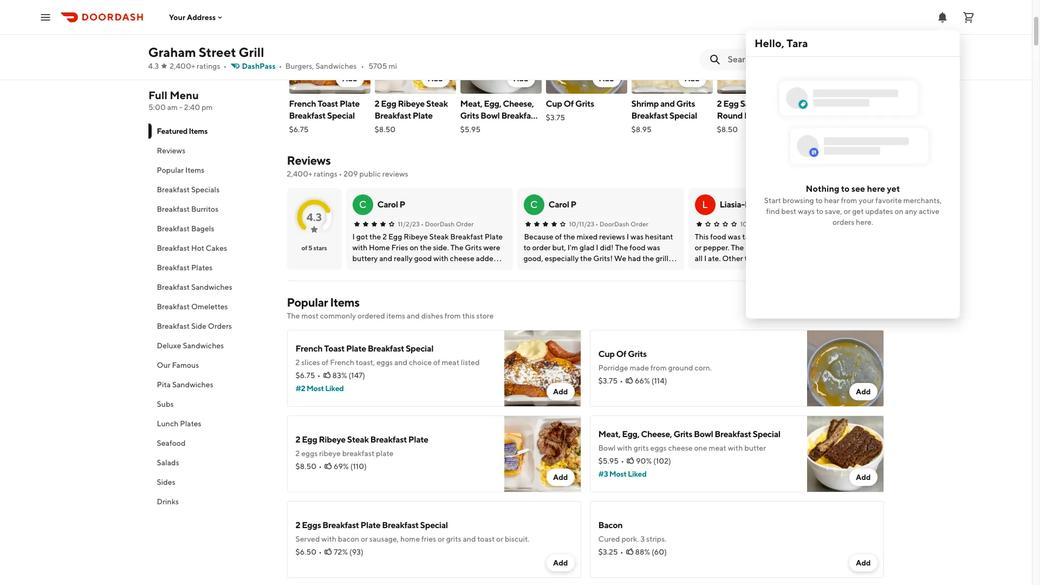 Task type: vqa. For each thing, say whether or not it's contained in the screenshot.
Breakfast Specials
yes



Task type: describe. For each thing, give the bounding box(es) containing it.
• down porridge
[[620, 377, 623, 385]]

carol p for 11/2/23
[[377, 199, 405, 210]]

and inside french toast plate breakfast special 2 slices of french toast, eggs and choice of meat listed
[[394, 358, 407, 367]]

review
[[802, 166, 828, 175]]

plates for breakfast plates
[[191, 263, 213, 272]]

1 horizontal spatial french toast plate breakfast special image
[[504, 330, 581, 407]]

66%
[[635, 377, 650, 385]]

cup for cup of grits
[[546, 99, 562, 109]]

shrimp and grits breakfast special image
[[632, 17, 713, 94]]

your address button
[[169, 13, 225, 21]]

doordash for 10/11/23
[[600, 220, 630, 228]]

2:40
[[184, 103, 200, 112]]

72% (93)
[[334, 548, 363, 557]]

209
[[344, 170, 358, 178]]

grits inside meat, egg, cheese, grits bowl breakfast special bowl with grits eggs cheese one meat with butter
[[634, 444, 649, 452]]

plate inside 2 eggs breakfast plate breakfast special served with bacon or sausage, home fries or grits and toast or biscuit.
[[361, 520, 381, 531]]

breakfast inside 2 egg ribeye steak breakfast plate $8.50
[[375, 111, 411, 121]]

• up #2 most liked
[[317, 371, 321, 380]]

meat, for meat, egg, cheese, grits bowl breakfast special
[[460, 99, 483, 109]]

plate inside french toast plate breakfast special 2 slices of french toast, eggs and choice of meat listed
[[346, 344, 366, 354]]

0 items, open order cart image
[[962, 11, 975, 24]]

plate inside 2 egg ribeye steak breakfast plate 2 eggs ribeye breakfast plate
[[408, 435, 428, 445]]

biscuit.
[[505, 535, 530, 544]]

66% (114)
[[635, 377, 667, 385]]

most
[[301, 312, 319, 320]]

with inside 2 eggs breakfast plate breakfast special served with bacon or sausage, home fries or grits and toast or biscuit.
[[321, 535, 336, 544]]

shrimp and grits breakfast special $8.95
[[632, 99, 697, 134]]

see more
[[194, 5, 228, 14]]

meat, for meat, egg, cheese, grits bowl breakfast special bowl with grits eggs cheese one meat with butter
[[599, 429, 621, 439]]

popular for popular items the most commonly ordered items and dishes from this store
[[287, 295, 328, 309]]

made
[[630, 364, 649, 372]]

breakfast hot cakes
[[157, 244, 227, 253]]

(60)
[[652, 548, 667, 557]]

most for meat,
[[610, 470, 627, 478]]

0 horizontal spatial meat, egg, cheese, grits bowl breakfast special image
[[460, 17, 542, 94]]

88%
[[635, 548, 650, 557]]

burritos
[[191, 205, 219, 214]]

items for popular items
[[185, 166, 205, 174]]

breakfast down the breakfast hot cakes
[[157, 263, 190, 272]]

2 for 2 eggs breakfast plate breakfast special served with bacon or sausage, home fries or grits and toast or biscuit.
[[296, 520, 300, 531]]

cheese, for meat, egg, cheese, grits bowl breakfast special
[[503, 99, 534, 109]]

grits for cup of grits
[[575, 99, 594, 109]]

c for 11/2/23
[[359, 199, 367, 210]]

french toast plate breakfast special $6.75
[[289, 99, 360, 134]]

special inside meat, egg, cheese, grits bowl breakfast special bowl with grits eggs cheese one meat with butter
[[753, 429, 781, 439]]

and inside the popular items the most commonly ordered items and dishes from this store
[[407, 312, 420, 320]]

egg, for meat, egg, cheese, grits bowl breakfast special bowl with grits eggs cheese one meat with butter
[[622, 429, 640, 439]]

see more button
[[149, 1, 273, 18]]

seafood button
[[148, 434, 274, 453]]

0 horizontal spatial cup of grits image
[[546, 17, 627, 94]]

10/9/23
[[740, 220, 765, 228]]

2 egg ribeye steak breakfast plate $8.50
[[375, 99, 448, 134]]

lunch plates button
[[148, 414, 274, 434]]

cheese, for meat, egg, cheese, grits bowl breakfast special bowl with grits eggs cheese one meat with butter
[[641, 429, 672, 439]]

this
[[462, 312, 475, 320]]

home fries image
[[803, 17, 884, 94]]

$8.50 for $8.50
[[717, 125, 738, 134]]

bowl for meat, egg, cheese, grits bowl breakfast special
[[481, 111, 500, 121]]

shrimp
[[632, 99, 659, 109]]

or inside nothing to see here yet start browsing to hear from your favorite merchants, find best ways to save, or get updates on any active orders here.
[[844, 207, 851, 216]]

one
[[694, 444, 707, 452]]

popular items the most commonly ordered items and dishes from this store
[[287, 295, 494, 320]]

or right fries
[[438, 535, 445, 544]]

reviews link
[[287, 153, 331, 167]]

french for french toast plate breakfast special 2 slices of french toast, eggs and choice of meat listed
[[296, 344, 323, 354]]

sandwiches for breakfast
[[191, 283, 232, 292]]

ribeye for 2 egg ribeye steak breakfast plate
[[398, 99, 425, 109]]

next image
[[871, 166, 880, 175]]

or right toast
[[496, 535, 503, 544]]

our
[[157, 361, 170, 370]]

• doordash order for 10/11/23
[[596, 220, 649, 228]]

sandwiches for pita
[[172, 380, 213, 389]]

pork.
[[622, 535, 639, 544]]

• right $6.50
[[319, 548, 322, 557]]

norika
[[745, 199, 771, 210]]

• left burgers,
[[279, 62, 282, 70]]

bacon
[[599, 520, 623, 531]]

$3.25 •
[[599, 548, 623, 557]]

• inside reviews 2,400+ ratings • 209 public reviews
[[339, 170, 342, 178]]

seafood
[[157, 439, 186, 448]]

special inside 2 eggs breakfast plate breakfast special served with bacon or sausage, home fries or grits and toast or biscuit.
[[420, 520, 448, 531]]

find
[[767, 207, 780, 216]]

hot
[[191, 244, 204, 253]]

round
[[717, 111, 743, 121]]

best
[[782, 207, 797, 216]]

meat, egg, cheese, grits bowl breakfast special
[[460, 99, 538, 133]]

$6.50
[[296, 548, 317, 557]]

toast
[[478, 535, 495, 544]]

breakfast inside french toast plate breakfast special 2 slices of french toast, eggs and choice of meat listed
[[368, 344, 404, 354]]

toast for french toast plate breakfast special $6.75
[[318, 99, 338, 109]]

$8.50 for $8.50 •
[[296, 462, 317, 471]]

grill
[[239, 44, 264, 60]]

0 horizontal spatial of
[[302, 244, 307, 252]]

83%
[[332, 371, 347, 380]]

of for cup of grits
[[564, 99, 574, 109]]

from for to
[[841, 196, 857, 205]]

items
[[387, 312, 405, 320]]

ratings inside reviews 2,400+ ratings • 209 public reviews
[[314, 170, 337, 178]]

breakfast omelettes button
[[148, 297, 274, 316]]

• right $3.25 at the right of the page
[[620, 548, 623, 557]]

$6.50 •
[[296, 548, 322, 557]]

graham street grill
[[148, 44, 264, 60]]

2 inside french toast plate breakfast special 2 slices of french toast, eggs and choice of meat listed
[[296, 358, 300, 367]]

0 vertical spatial 2,400+
[[170, 62, 195, 70]]

street
[[199, 44, 236, 60]]

$8.50 inside 2 egg ribeye steak breakfast plate $8.50
[[375, 125, 396, 134]]

deluxe sandwiches button
[[148, 336, 274, 355]]

most for french
[[307, 384, 324, 393]]

add inside button
[[785, 166, 800, 175]]

subs
[[157, 400, 174, 409]]

sides
[[157, 478, 175, 487]]

pita
[[157, 380, 171, 389]]

liked for toast
[[325, 384, 344, 393]]

deluxe sandwiches
[[157, 341, 224, 350]]

toast for french toast plate breakfast special 2 slices of french toast, eggs and choice of meat listed
[[324, 344, 345, 354]]

• down the ribeye at the bottom
[[319, 462, 322, 471]]

c for 10/11/23
[[530, 199, 538, 210]]

69% (110)
[[334, 462, 367, 471]]

grits for shrimp and grits breakfast special
[[676, 99, 695, 109]]

here
[[867, 184, 886, 194]]

2 egg ribeye steak breakfast plate 2 eggs ribeye breakfast plate
[[296, 435, 428, 458]]

pita sandwiches button
[[148, 375, 274, 394]]

plate
[[376, 449, 394, 458]]

bowl for meat, egg, cheese, grits bowl breakfast special bowl with grits eggs cheese one meat with butter
[[694, 429, 713, 439]]

or up (93)
[[361, 535, 368, 544]]

items for popular items the most commonly ordered items and dishes from this store
[[330, 295, 360, 309]]

and inside 2 eggs breakfast plate breakfast special served with bacon or sausage, home fries or grits and toast or biscuit.
[[463, 535, 476, 544]]

5
[[309, 244, 312, 252]]

address
[[187, 13, 216, 21]]

home fries $3.95
[[803, 99, 846, 122]]

steak for 2 egg ribeye steak breakfast plate
[[426, 99, 448, 109]]

$6.75 •
[[296, 371, 321, 380]]

yet
[[887, 184, 900, 194]]

special inside shrimp and grits breakfast special $8.95
[[670, 111, 697, 121]]

breakfast up bacon
[[323, 520, 359, 531]]

11/2/23
[[398, 220, 420, 228]]

breakfast plates button
[[148, 258, 274, 277]]

breakfast down 'popular items'
[[157, 185, 190, 194]]

breakfast inside the meat, egg, cheese, grits bowl breakfast special
[[501, 111, 538, 121]]

carol for 11/2/23
[[377, 199, 398, 210]]

see
[[852, 184, 865, 194]]

0 vertical spatial to
[[841, 184, 850, 194]]

liasia-norika f
[[720, 199, 777, 210]]

$3.75 inside cup of grits $3.75
[[546, 113, 565, 122]]

public
[[359, 170, 381, 178]]

egg for 2 egg salmon patty round breakfast plate
[[723, 99, 739, 109]]

0 horizontal spatial french toast plate breakfast special image
[[289, 17, 370, 94]]

reviews for reviews 2,400+ ratings • 209 public reviews
[[287, 153, 331, 167]]

listed
[[461, 358, 480, 367]]

$3.75 •
[[599, 377, 623, 385]]

updates
[[866, 207, 893, 216]]

eggs for grits
[[651, 444, 667, 452]]

open menu image
[[39, 11, 52, 24]]

see
[[194, 5, 208, 14]]

p for 11/2/23
[[400, 199, 405, 210]]

2 horizontal spatial with
[[728, 444, 743, 452]]

carol p for 10/11/23
[[549, 199, 577, 210]]

breakfast up breakfast bagels
[[157, 205, 190, 214]]

egg, for meat, egg, cheese, grits bowl breakfast special
[[484, 99, 501, 109]]

full
[[148, 89, 167, 101]]

2,400+ ratings •
[[170, 62, 227, 70]]

toast,
[[356, 358, 375, 367]]



Task type: locate. For each thing, give the bounding box(es) containing it.
sandwiches down famous
[[172, 380, 213, 389]]

1 vertical spatial meat,
[[599, 429, 621, 439]]

items inside the popular items the most commonly ordered items and dishes from this store
[[330, 295, 360, 309]]

• doordash order
[[421, 220, 474, 228], [596, 220, 649, 228]]

• right 11/2/23
[[421, 220, 424, 228]]

orders
[[833, 218, 855, 226]]

cup of grits image
[[546, 17, 627, 94], [807, 330, 884, 407]]

ribeye inside 2 egg ribeye steak breakfast plate 2 eggs ribeye breakfast plate
[[319, 435, 346, 445]]

toast up 83%
[[324, 344, 345, 354]]

0 horizontal spatial meat
[[442, 358, 460, 367]]

1 vertical spatial popular
[[287, 295, 328, 309]]

previous image
[[849, 166, 858, 175]]

1 horizontal spatial with
[[617, 444, 632, 452]]

breakfast side orders
[[157, 322, 232, 331]]

breakfast inside shrimp and grits breakfast special $8.95
[[632, 111, 668, 121]]

2 carol from the left
[[549, 199, 569, 210]]

meat left listed
[[442, 358, 460, 367]]

items inside button
[[185, 166, 205, 174]]

french for french toast plate breakfast special $6.75
[[289, 99, 316, 109]]

from inside the popular items the most commonly ordered items and dishes from this store
[[445, 312, 461, 320]]

reviews down french toast plate breakfast special $6.75 on the left top of page
[[287, 153, 331, 167]]

• down street
[[224, 62, 227, 70]]

breakfast up breakfast plates
[[157, 244, 190, 253]]

steak for 2 eggs ribeye breakfast plate
[[347, 435, 369, 445]]

home
[[803, 99, 826, 109]]

2 vertical spatial french
[[330, 358, 354, 367]]

with left butter
[[728, 444, 743, 452]]

breakfast up the reviews link
[[289, 111, 326, 121]]

sandwiches right burgers,
[[316, 62, 357, 70]]

liked down 83%
[[325, 384, 344, 393]]

to
[[841, 184, 850, 194], [816, 196, 823, 205], [817, 207, 824, 216]]

1 horizontal spatial liked
[[628, 470, 647, 478]]

eggs up $8.50 • in the bottom left of the page
[[301, 449, 318, 458]]

or
[[844, 207, 851, 216], [361, 535, 368, 544], [438, 535, 445, 544], [496, 535, 503, 544]]

1 horizontal spatial meat,
[[599, 429, 621, 439]]

home
[[400, 535, 420, 544]]

favorite
[[876, 196, 902, 205]]

add review
[[785, 166, 828, 175]]

ordered
[[358, 312, 385, 320]]

with up the 72%
[[321, 535, 336, 544]]

salads button
[[148, 453, 274, 473]]

meat right the one
[[709, 444, 727, 452]]

doordash right 11/2/23
[[425, 220, 455, 228]]

most down $5.95 •
[[610, 470, 627, 478]]

order for 11/2/23
[[456, 220, 474, 228]]

2 egg salmon patty round breakfast plate image
[[717, 17, 798, 94]]

reviews inside reviews 2,400+ ratings • 209 public reviews
[[287, 153, 331, 167]]

$8.50 down round
[[717, 125, 738, 134]]

2,400+ down the reviews link
[[287, 170, 312, 178]]

and left the choice
[[394, 358, 407, 367]]

2 p from the left
[[571, 199, 577, 210]]

doordash right 10/11/23 on the right of page
[[600, 220, 630, 228]]

2 for 2 egg ribeye steak breakfast plate $8.50
[[375, 99, 379, 109]]

breakfast up home
[[382, 520, 419, 531]]

plates right 'lunch'
[[180, 419, 201, 428]]

ways
[[798, 207, 815, 216]]

1 vertical spatial 2 egg ribeye steak breakfast plate image
[[504, 416, 581, 493]]

cup inside cup of grits porridge made from ground corn.
[[599, 349, 615, 359]]

from up get
[[841, 196, 857, 205]]

popular inside popular items button
[[157, 166, 184, 174]]

0 vertical spatial steak
[[426, 99, 448, 109]]

sandwiches up breakfast omelettes button
[[191, 283, 232, 292]]

fries
[[422, 535, 436, 544]]

0 horizontal spatial 2,400+
[[170, 62, 195, 70]]

0 vertical spatial meat
[[442, 358, 460, 367]]

egg down mi
[[381, 99, 396, 109]]

ribeye for 2 eggs ribeye breakfast plate
[[319, 435, 346, 445]]

from left this
[[445, 312, 461, 320]]

of
[[302, 244, 307, 252], [322, 358, 329, 367], [433, 358, 440, 367]]

of inside cup of grits porridge made from ground corn.
[[616, 349, 627, 359]]

1 horizontal spatial 4.3
[[307, 211, 322, 223]]

1 vertical spatial $6.75
[[296, 371, 315, 380]]

4.3 down graham on the top left of page
[[148, 62, 159, 70]]

of right the choice
[[433, 358, 440, 367]]

0 vertical spatial items
[[189, 127, 208, 135]]

0 horizontal spatial p
[[400, 199, 405, 210]]

save,
[[825, 207, 842, 216]]

4.3 up of 5 stars
[[307, 211, 322, 223]]

3
[[641, 535, 645, 544]]

1 horizontal spatial $3.75
[[599, 377, 618, 385]]

1 horizontal spatial egg,
[[622, 429, 640, 439]]

meat
[[442, 358, 460, 367], [709, 444, 727, 452]]

p up 10/11/23 on the right of page
[[571, 199, 577, 210]]

liked down 90%
[[628, 470, 647, 478]]

eggs for breakfast
[[377, 358, 393, 367]]

2 order from the left
[[631, 220, 649, 228]]

eggs inside 2 egg ribeye steak breakfast plate 2 eggs ribeye breakfast plate
[[301, 449, 318, 458]]

p up 11/2/23
[[400, 199, 405, 210]]

1 horizontal spatial eggs
[[377, 358, 393, 367]]

breakfast bagels button
[[148, 219, 274, 238]]

toast inside french toast plate breakfast special 2 slices of french toast, eggs and choice of meat listed
[[324, 344, 345, 354]]

bagels
[[191, 224, 214, 233]]

$8.50 up reviews
[[375, 125, 396, 134]]

egg inside 2 egg salmon patty round breakfast plate
[[723, 99, 739, 109]]

5:00
[[148, 103, 166, 112]]

liked for egg,
[[628, 470, 647, 478]]

sandwiches inside breakfast sandwiches button
[[191, 283, 232, 292]]

breakfast down salmon
[[744, 111, 781, 121]]

0 horizontal spatial egg,
[[484, 99, 501, 109]]

p for 10/11/23
[[571, 199, 577, 210]]

0 vertical spatial grits
[[634, 444, 649, 452]]

sandwiches inside deluxe sandwiches button
[[183, 341, 224, 350]]

$5.95 for $5.95 •
[[599, 457, 619, 465]]

grits for porridge made from ground corn.
[[628, 349, 647, 359]]

breakfast left cup of grits $3.75
[[501, 111, 538, 121]]

1 order from the left
[[456, 220, 474, 228]]

salads
[[157, 458, 179, 467]]

Item Search search field
[[728, 54, 875, 66]]

• doordash order right 10/11/23 on the right of page
[[596, 220, 649, 228]]

from inside cup of grits porridge made from ground corn.
[[651, 364, 667, 372]]

breakfast inside meat, egg, cheese, grits bowl breakfast special bowl with grits eggs cheese one meat with butter
[[715, 429, 751, 439]]

$8.50 left 69%
[[296, 462, 317, 471]]

from for items
[[445, 312, 461, 320]]

bacon cured pork. 3 strips.
[[599, 520, 667, 544]]

2 horizontal spatial bowl
[[694, 429, 713, 439]]

eggs inside french toast plate breakfast special 2 slices of french toast, eggs and choice of meat listed
[[377, 358, 393, 367]]

more
[[209, 5, 228, 14]]

your
[[169, 13, 185, 21]]

0 horizontal spatial doordash
[[425, 220, 455, 228]]

0 horizontal spatial 2 egg ribeye steak breakfast plate image
[[375, 17, 456, 94]]

items up commonly
[[330, 295, 360, 309]]

eggs right toast,
[[377, 358, 393, 367]]

2 horizontal spatial eggs
[[651, 444, 667, 452]]

2 inside 2 eggs breakfast plate breakfast special served with bacon or sausage, home fries or grits and toast or biscuit.
[[296, 520, 300, 531]]

$6.75 inside french toast plate breakfast special $6.75
[[289, 125, 309, 134]]

1 horizontal spatial steak
[[426, 99, 448, 109]]

1 vertical spatial french
[[296, 344, 323, 354]]

doordash for 11/2/23
[[425, 220, 455, 228]]

breakfast down shrimp
[[632, 111, 668, 121]]

items up reviews button
[[189, 127, 208, 135]]

1 horizontal spatial $8.50
[[375, 125, 396, 134]]

0 vertical spatial french toast plate breakfast special image
[[289, 17, 370, 94]]

2 inside 2 egg ribeye steak breakfast plate $8.50
[[375, 99, 379, 109]]

1 vertical spatial toast
[[324, 344, 345, 354]]

1 carol from the left
[[377, 199, 398, 210]]

breakfast up breakfast side orders
[[157, 302, 190, 311]]

notification bell image
[[936, 11, 949, 24]]

nothing to see here yet start browsing to hear from your favorite merchants, find best ways to save, or get updates on any active orders here.
[[764, 184, 942, 226]]

french up 83%
[[330, 358, 354, 367]]

$8.95
[[632, 125, 652, 134]]

0 horizontal spatial cheese,
[[503, 99, 534, 109]]

2 eggs breakfast plate breakfast special served with bacon or sausage, home fries or grits and toast or biscuit.
[[296, 520, 530, 544]]

with up $5.95 •
[[617, 444, 632, 452]]

1 vertical spatial cheese,
[[641, 429, 672, 439]]

egg up $8.50 • in the bottom left of the page
[[302, 435, 317, 445]]

$5.95 for $5.95
[[460, 125, 481, 134]]

1 horizontal spatial 2 egg ribeye steak breakfast plate image
[[504, 416, 581, 493]]

reviews down featured
[[157, 146, 186, 155]]

egg inside 2 egg ribeye steak breakfast plate 2 eggs ribeye breakfast plate
[[302, 435, 317, 445]]

4.3
[[148, 62, 159, 70], [307, 211, 322, 223]]

bowl inside the meat, egg, cheese, grits bowl breakfast special
[[481, 111, 500, 121]]

• doordash order right 11/2/23
[[421, 220, 474, 228]]

corn.
[[695, 364, 712, 372]]

plates for lunch plates
[[180, 419, 201, 428]]

bowl
[[481, 111, 500, 121], [694, 429, 713, 439], [599, 444, 616, 452]]

popular for popular items
[[157, 166, 184, 174]]

meat, egg, cheese, grits bowl breakfast special image
[[460, 17, 542, 94], [807, 416, 884, 493]]

sandwiches inside 'pita sandwiches' button
[[172, 380, 213, 389]]

our famous
[[157, 361, 199, 370]]

cheese,
[[503, 99, 534, 109], [641, 429, 672, 439]]

1 vertical spatial to
[[816, 196, 823, 205]]

eggs up (102)
[[651, 444, 667, 452]]

1 horizontal spatial doordash
[[600, 220, 630, 228]]

grits inside the meat, egg, cheese, grits bowl breakfast special
[[460, 111, 479, 121]]

grits right fries
[[446, 535, 462, 544]]

1 horizontal spatial popular
[[287, 295, 328, 309]]

1 vertical spatial french toast plate breakfast special image
[[504, 330, 581, 407]]

sausage,
[[369, 535, 399, 544]]

2 vertical spatial to
[[817, 207, 824, 216]]

ratings down graham street grill
[[197, 62, 220, 70]]

breakfast inside 2 egg salmon patty round breakfast plate
[[744, 111, 781, 121]]

here.
[[856, 218, 874, 226]]

breakfast up plate
[[370, 435, 407, 445]]

0 horizontal spatial carol p
[[377, 199, 405, 210]]

2 c from the left
[[530, 199, 538, 210]]

breakfast up butter
[[715, 429, 751, 439]]

1 horizontal spatial 2,400+
[[287, 170, 312, 178]]

1 vertical spatial liked
[[628, 470, 647, 478]]

from up (114)
[[651, 364, 667, 372]]

reviews
[[157, 146, 186, 155], [287, 153, 331, 167]]

1 vertical spatial plates
[[180, 419, 201, 428]]

cheese, inside the meat, egg, cheese, grits bowl breakfast special
[[503, 99, 534, 109]]

steak
[[426, 99, 448, 109], [347, 435, 369, 445]]

0 horizontal spatial grits
[[446, 535, 462, 544]]

or left get
[[844, 207, 851, 216]]

0 horizontal spatial $5.95
[[460, 125, 481, 134]]

0 horizontal spatial reviews
[[157, 146, 186, 155]]

french down burgers,
[[289, 99, 316, 109]]

popular inside the popular items the most commonly ordered items and dishes from this store
[[287, 295, 328, 309]]

breakfast down breakfast plates
[[157, 283, 190, 292]]

#2 most liked
[[296, 384, 344, 393]]

1 vertical spatial cup
[[599, 349, 615, 359]]

liked
[[325, 384, 344, 393], [628, 470, 647, 478]]

0 vertical spatial egg,
[[484, 99, 501, 109]]

breakfast up toast,
[[368, 344, 404, 354]]

egg for 2 egg ribeye steak breakfast plate $8.50
[[381, 99, 396, 109]]

active
[[919, 207, 940, 216]]

any
[[905, 207, 918, 216]]

most right #2
[[307, 384, 324, 393]]

0 vertical spatial meat, egg, cheese, grits bowl breakfast special image
[[460, 17, 542, 94]]

1 horizontal spatial carol p
[[549, 199, 577, 210]]

2 for 2 egg ribeye steak breakfast plate 2 eggs ribeye breakfast plate
[[296, 435, 300, 445]]

reviews for reviews
[[157, 146, 186, 155]]

2 vertical spatial items
[[330, 295, 360, 309]]

0 vertical spatial popular
[[157, 166, 184, 174]]

steak inside 2 egg ribeye steak breakfast plate 2 eggs ribeye breakfast plate
[[347, 435, 369, 445]]

popular up most
[[287, 295, 328, 309]]

breakfast down breakfast burritos
[[157, 224, 190, 233]]

and right shrimp
[[661, 99, 675, 109]]

1 c from the left
[[359, 199, 367, 210]]

ribeye inside 2 egg ribeye steak breakfast plate $8.50
[[398, 99, 425, 109]]

fries
[[828, 99, 846, 109]]

egg,
[[484, 99, 501, 109], [622, 429, 640, 439]]

breakfast inside french toast plate breakfast special $6.75
[[289, 111, 326, 121]]

carol up 11/2/23
[[377, 199, 398, 210]]

egg, inside meat, egg, cheese, grits bowl breakfast special bowl with grits eggs cheese one meat with butter
[[622, 429, 640, 439]]

1 horizontal spatial of
[[322, 358, 329, 367]]

burgers, sandwiches • 5705 mi
[[285, 62, 397, 70]]

0 horizontal spatial ribeye
[[319, 435, 346, 445]]

french toast plate breakfast special 2 slices of french toast, eggs and choice of meat listed
[[296, 344, 480, 367]]

1 vertical spatial meat, egg, cheese, grits bowl breakfast special image
[[807, 416, 884, 493]]

2 doordash from the left
[[600, 220, 630, 228]]

0 vertical spatial cup of grits image
[[546, 17, 627, 94]]

0 vertical spatial plates
[[191, 263, 213, 272]]

2
[[375, 99, 379, 109], [717, 99, 722, 109], [296, 358, 300, 367], [296, 435, 300, 445], [296, 449, 300, 458], [296, 520, 300, 531]]

• up #3 most liked
[[621, 457, 624, 465]]

breakfast omelettes
[[157, 302, 228, 311]]

sandwiches for burgers,
[[316, 62, 357, 70]]

sandwiches for deluxe
[[183, 341, 224, 350]]

sandwiches
[[316, 62, 357, 70], [191, 283, 232, 292], [183, 341, 224, 350], [172, 380, 213, 389]]

breakfast burritos
[[157, 205, 219, 214]]

cup inside cup of grits $3.75
[[546, 99, 562, 109]]

2 carol p from the left
[[549, 199, 577, 210]]

sandwiches down side
[[183, 341, 224, 350]]

side
[[191, 322, 206, 331]]

$8.50 •
[[296, 462, 322, 471]]

special inside french toast plate breakfast special $6.75
[[327, 111, 355, 121]]

to left see
[[841, 184, 850, 194]]

• right 10/11/23 on the right of page
[[596, 220, 598, 228]]

2 inside 2 egg salmon patty round breakfast plate
[[717, 99, 722, 109]]

breakfast
[[342, 449, 375, 458]]

and left toast
[[463, 535, 476, 544]]

reviews button
[[148, 141, 274, 160]]

0 horizontal spatial liked
[[325, 384, 344, 393]]

1 vertical spatial 4.3
[[307, 211, 322, 223]]

plate inside 2 egg salmon patty round breakfast plate
[[717, 122, 737, 133]]

0 horizontal spatial most
[[307, 384, 324, 393]]

1 horizontal spatial reviews
[[287, 153, 331, 167]]

meat,
[[460, 99, 483, 109], [599, 429, 621, 439]]

$6.75 up the reviews link
[[289, 125, 309, 134]]

1 horizontal spatial ratings
[[314, 170, 337, 178]]

$5.95
[[460, 125, 481, 134], [599, 457, 619, 465]]

1 vertical spatial $5.95
[[599, 457, 619, 465]]

2 • doordash order from the left
[[596, 220, 649, 228]]

1 vertical spatial egg,
[[622, 429, 640, 439]]

1 horizontal spatial c
[[530, 199, 538, 210]]

2 vertical spatial bowl
[[599, 444, 616, 452]]

eggs inside meat, egg, cheese, grits bowl breakfast special bowl with grits eggs cheese one meat with butter
[[651, 444, 667, 452]]

0 horizontal spatial $8.50
[[296, 462, 317, 471]]

order for 10/11/23
[[631, 220, 649, 228]]

0 horizontal spatial from
[[445, 312, 461, 320]]

and inside shrimp and grits breakfast special $8.95
[[661, 99, 675, 109]]

1 horizontal spatial • doordash order
[[596, 220, 649, 228]]

drinks
[[157, 497, 179, 506]]

egg up round
[[723, 99, 739, 109]]

toast inside french toast plate breakfast special $6.75
[[318, 99, 338, 109]]

nothing
[[806, 184, 840, 194]]

to right ways
[[817, 207, 824, 216]]

1 horizontal spatial bowl
[[599, 444, 616, 452]]

2 horizontal spatial of
[[433, 358, 440, 367]]

and right items on the bottom
[[407, 312, 420, 320]]

1 horizontal spatial order
[[631, 220, 649, 228]]

carol for 10/11/23
[[549, 199, 569, 210]]

am
[[167, 103, 178, 112]]

0 vertical spatial $5.95
[[460, 125, 481, 134]]

0 horizontal spatial • doordash order
[[421, 220, 474, 228]]

1 vertical spatial cup of grits image
[[807, 330, 884, 407]]

eggs
[[302, 520, 321, 531]]

choice
[[409, 358, 432, 367]]

grits inside cup of grits porridge made from ground corn.
[[628, 349, 647, 359]]

from inside nothing to see here yet start browsing to hear from your favorite merchants, find best ways to save, or get updates on any active orders here.
[[841, 196, 857, 205]]

to down nothing
[[816, 196, 823, 205]]

meat inside meat, egg, cheese, grits bowl breakfast special bowl with grits eggs cheese one meat with butter
[[709, 444, 727, 452]]

carol p up 11/2/23
[[377, 199, 405, 210]]

cup of grits $3.75
[[546, 99, 594, 122]]

on
[[895, 207, 904, 216]]

french toast plate breakfast special image
[[289, 17, 370, 94], [504, 330, 581, 407]]

0 horizontal spatial popular
[[157, 166, 184, 174]]

0 vertical spatial 2 egg ribeye steak breakfast plate image
[[375, 17, 456, 94]]

2 vertical spatial from
[[651, 364, 667, 372]]

grits inside 2 eggs breakfast plate breakfast special served with bacon or sausage, home fries or grits and toast or biscuit.
[[446, 535, 462, 544]]

1 horizontal spatial cup of grits image
[[807, 330, 884, 407]]

plate inside french toast plate breakfast special $6.75
[[340, 99, 360, 109]]

plates down hot
[[191, 263, 213, 272]]

breakfast side orders button
[[148, 316, 274, 336]]

french inside french toast plate breakfast special $6.75
[[289, 99, 316, 109]]

toast down burgers, sandwiches • 5705 mi
[[318, 99, 338, 109]]

1 vertical spatial bowl
[[694, 429, 713, 439]]

0 horizontal spatial meat,
[[460, 99, 483, 109]]

of for porridge made from ground corn.
[[616, 349, 627, 359]]

meat, inside meat, egg, cheese, grits bowl breakfast special bowl with grits eggs cheese one meat with butter
[[599, 429, 621, 439]]

l
[[702, 199, 708, 210]]

stars
[[314, 244, 327, 252]]

0 horizontal spatial of
[[564, 99, 574, 109]]

0 vertical spatial ratings
[[197, 62, 220, 70]]

grits inside meat, egg, cheese, grits bowl breakfast special bowl with grits eggs cheese one meat with butter
[[674, 429, 693, 439]]

1 doordash from the left
[[425, 220, 455, 228]]

grits inside cup of grits $3.75
[[575, 99, 594, 109]]

egg inside 2 egg ribeye steak breakfast plate $8.50
[[381, 99, 396, 109]]

ribeye
[[319, 449, 341, 458]]

0 vertical spatial ribeye
[[398, 99, 425, 109]]

• doordash order for 11/2/23
[[421, 220, 474, 228]]

grits inside shrimp and grits breakfast special $8.95
[[676, 99, 695, 109]]

cheese, inside meat, egg, cheese, grits bowl breakfast special bowl with grits eggs cheese one meat with butter
[[641, 429, 672, 439]]

2,400+ down graham on the top left of page
[[170, 62, 195, 70]]

$6.75 up #2
[[296, 371, 315, 380]]

items for featured items
[[189, 127, 208, 135]]

pita sandwiches
[[157, 380, 213, 389]]

egg for 2 egg ribeye steak breakfast plate 2 eggs ribeye breakfast plate
[[302, 435, 317, 445]]

add review button
[[779, 162, 834, 179]]

breakfast inside 2 egg ribeye steak breakfast plate 2 eggs ribeye breakfast plate
[[370, 435, 407, 445]]

breakfast plates
[[157, 263, 213, 272]]

plate inside 2 egg ribeye steak breakfast plate $8.50
[[413, 111, 433, 121]]

0 vertical spatial toast
[[318, 99, 338, 109]]

of left 5
[[302, 244, 307, 252]]

full menu 5:00 am - 2:40 pm
[[148, 89, 212, 112]]

cheese, left cup of grits $3.75
[[503, 99, 534, 109]]

meat inside french toast plate breakfast special 2 slices of french toast, eggs and choice of meat listed
[[442, 358, 460, 367]]

2 egg ribeye steak breakfast plate image
[[375, 17, 456, 94], [504, 416, 581, 493]]

• left 5705
[[361, 62, 364, 70]]

69%
[[334, 462, 349, 471]]

slices
[[301, 358, 320, 367]]

2 for 2 egg salmon patty round breakfast plate
[[717, 99, 722, 109]]

5705
[[369, 62, 387, 70]]

popular up breakfast specials on the left
[[157, 166, 184, 174]]

meat, egg, cheese, grits bowl breakfast special bowl with grits eggs cheese one meat with butter
[[599, 429, 781, 452]]

meat, inside the meat, egg, cheese, grits bowl breakfast special
[[460, 99, 483, 109]]

of inside cup of grits $3.75
[[564, 99, 574, 109]]

sides button
[[148, 473, 274, 492]]

reviews inside button
[[157, 146, 186, 155]]

breakfast hot cakes button
[[148, 238, 274, 258]]

dashpass
[[242, 62, 276, 70]]

steak inside 2 egg ribeye steak breakfast plate $8.50
[[426, 99, 448, 109]]

• left 209
[[339, 170, 342, 178]]

2 horizontal spatial egg
[[723, 99, 739, 109]]

1 p from the left
[[400, 199, 405, 210]]

salmon
[[740, 99, 769, 109]]

egg, inside the meat, egg, cheese, grits bowl breakfast special
[[484, 99, 501, 109]]

carol p up 10/11/23 on the right of page
[[549, 199, 577, 210]]

cup for porridge made from ground corn.
[[599, 349, 615, 359]]

special inside the meat, egg, cheese, grits bowl breakfast special
[[460, 122, 488, 133]]

0 horizontal spatial $3.75
[[546, 113, 565, 122]]

pm
[[201, 103, 212, 112]]

0 vertical spatial meat,
[[460, 99, 483, 109]]

carol up 10/11/23 on the right of page
[[549, 199, 569, 210]]

0 horizontal spatial carol
[[377, 199, 398, 210]]

(110)
[[350, 462, 367, 471]]

lunch plates
[[157, 419, 201, 428]]

breakfast up deluxe at the bottom of page
[[157, 322, 190, 331]]

special inside french toast plate breakfast special 2 slices of french toast, eggs and choice of meat listed
[[406, 344, 434, 354]]

#2
[[296, 384, 305, 393]]

0 vertical spatial of
[[564, 99, 574, 109]]

0 vertical spatial 4.3
[[148, 62, 159, 70]]

0 horizontal spatial eggs
[[301, 449, 318, 458]]

1 carol p from the left
[[377, 199, 405, 210]]

french up slices
[[296, 344, 323, 354]]

0 vertical spatial most
[[307, 384, 324, 393]]

1 vertical spatial from
[[445, 312, 461, 320]]

0 horizontal spatial 4.3
[[148, 62, 159, 70]]

1 • doordash order from the left
[[421, 220, 474, 228]]

2,400+ inside reviews 2,400+ ratings • 209 public reviews
[[287, 170, 312, 178]]

0 horizontal spatial ratings
[[197, 62, 220, 70]]

cheese, up the "90% (102)"
[[641, 429, 672, 439]]

items up breakfast specials on the left
[[185, 166, 205, 174]]

add button
[[336, 70, 364, 87], [422, 70, 449, 87], [507, 70, 535, 87], [593, 70, 621, 87], [678, 70, 706, 87], [764, 70, 792, 87], [850, 70, 878, 87], [547, 383, 575, 400], [850, 383, 878, 400], [547, 469, 575, 486], [850, 469, 878, 486], [547, 554, 575, 572], [850, 554, 878, 572]]

#3 most liked
[[599, 470, 647, 478]]

0 horizontal spatial steak
[[347, 435, 369, 445]]

1 horizontal spatial ribeye
[[398, 99, 425, 109]]



